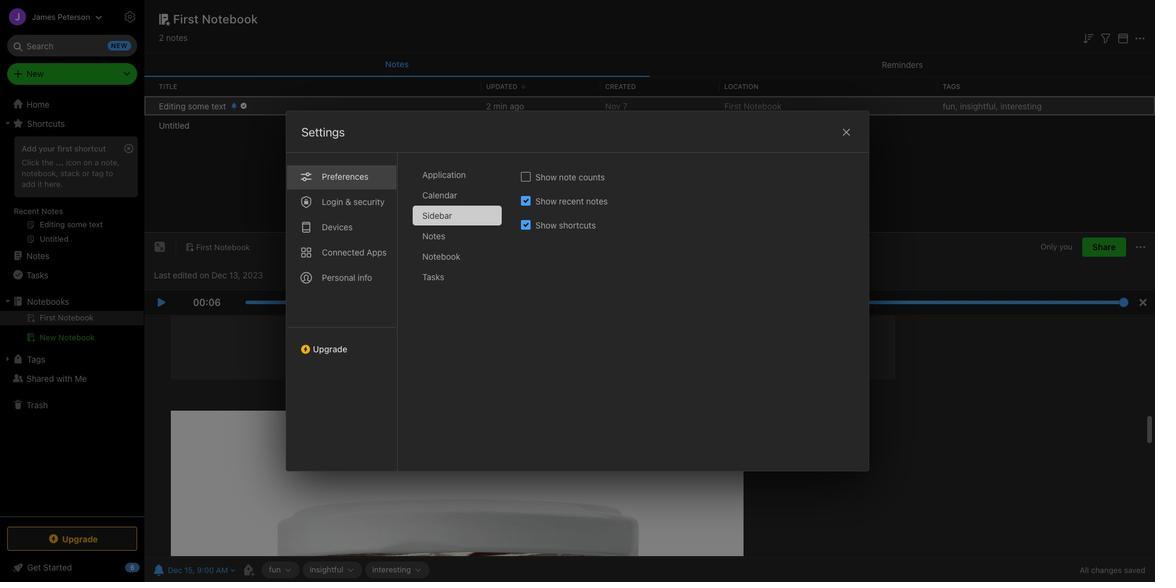 Task type: locate. For each thing, give the bounding box(es) containing it.
or
[[82, 168, 90, 178]]

tasks up notebooks
[[26, 270, 48, 280]]

tab list containing application
[[413, 165, 511, 471]]

2 down settings tooltip
[[159, 32, 164, 43]]

show for show shortcuts
[[535, 220, 557, 230]]

apps
[[367, 247, 387, 257]]

notes
[[385, 59, 409, 69], [41, 206, 63, 216], [422, 231, 445, 241], [26, 251, 49, 261]]

1 vertical spatial tags
[[27, 354, 45, 364]]

updated
[[486, 82, 517, 90]]

notebooks link
[[0, 292, 144, 311]]

upgrade button
[[286, 327, 397, 359], [7, 527, 137, 551]]

sidebar
[[422, 211, 452, 221]]

ago
[[510, 101, 524, 111]]

0 vertical spatial new
[[26, 69, 44, 79]]

first notebook button
[[181, 239, 254, 256]]

notes
[[166, 32, 188, 43], [586, 196, 608, 206]]

tasks
[[26, 270, 48, 280], [422, 272, 444, 282]]

1 vertical spatial first notebook
[[724, 101, 782, 111]]

settings up the preferences
[[301, 125, 345, 139]]

interesting right insightful button
[[372, 565, 411, 575]]

new for new notebook
[[40, 333, 56, 342]]

on inside note window element
[[200, 270, 209, 280]]

1 vertical spatial interesting
[[372, 565, 411, 575]]

first inside button
[[196, 242, 212, 252]]

Show shortcuts checkbox
[[521, 220, 531, 230]]

2 notes
[[159, 32, 188, 43]]

info
[[358, 273, 372, 283]]

settings
[[152, 11, 183, 21], [301, 125, 345, 139]]

new inside button
[[40, 333, 56, 342]]

click
[[22, 158, 40, 167]]

0 vertical spatial upgrade button
[[286, 327, 397, 359]]

new notebook button
[[0, 330, 144, 345]]

1 vertical spatial 2
[[486, 101, 491, 111]]

first down the location
[[724, 101, 741, 111]]

show right show note counts option
[[535, 172, 557, 182]]

here.
[[44, 179, 63, 189]]

0 horizontal spatial settings
[[152, 11, 183, 21]]

upgrade for the left upgrade popup button
[[62, 534, 98, 544]]

click the ...
[[22, 158, 64, 167]]

first notebook up 2 notes
[[173, 12, 258, 26]]

Search text field
[[16, 35, 129, 57]]

0 vertical spatial first
[[173, 12, 199, 26]]

expand notebooks image
[[3, 297, 13, 306]]

fun button
[[262, 562, 299, 579]]

created
[[605, 82, 636, 90]]

1 vertical spatial upgrade button
[[7, 527, 137, 551]]

3 show from the top
[[535, 220, 557, 230]]

new inside 'popup button'
[[26, 69, 44, 79]]

tasks inside button
[[26, 270, 48, 280]]

fun
[[269, 565, 281, 575]]

fun,
[[943, 101, 958, 111]]

all changes saved
[[1080, 565, 1145, 575]]

0 horizontal spatial interesting
[[372, 565, 411, 575]]

notes inside notes link
[[26, 251, 49, 261]]

1 horizontal spatial on
[[200, 270, 209, 280]]

me
[[75, 373, 87, 384]]

upgrade for right upgrade popup button
[[313, 344, 347, 354]]

first up 2 notes
[[173, 12, 199, 26]]

tasks inside 'tab'
[[422, 272, 444, 282]]

calendar tab
[[413, 185, 502, 205]]

upgrade inside tab list
[[313, 344, 347, 354]]

1 horizontal spatial tasks
[[422, 272, 444, 282]]

personal
[[322, 273, 355, 283]]

1 vertical spatial show
[[535, 196, 557, 206]]

icon
[[66, 158, 81, 167]]

0 horizontal spatial upgrade
[[62, 534, 98, 544]]

interesting right insightful,
[[1000, 101, 1042, 111]]

notes tab
[[413, 226, 502, 246]]

first notebook up the dec
[[196, 242, 250, 252]]

insightful,
[[960, 101, 998, 111]]

tab list containing preferences
[[286, 153, 398, 471]]

1 show from the top
[[535, 172, 557, 182]]

row group
[[144, 96, 1155, 135]]

settings tooltip
[[134, 5, 192, 29]]

0 vertical spatial settings
[[152, 11, 183, 21]]

2 left min
[[486, 101, 491, 111]]

show shortcuts
[[535, 220, 596, 230]]

show note counts
[[535, 172, 605, 182]]

0 horizontal spatial on
[[83, 158, 92, 167]]

0 horizontal spatial notes
[[166, 32, 188, 43]]

show for show note counts
[[535, 172, 557, 182]]

1 vertical spatial settings
[[301, 125, 345, 139]]

trash link
[[0, 395, 144, 414]]

0 vertical spatial upgrade
[[313, 344, 347, 354]]

notebook
[[202, 12, 258, 26], [744, 101, 782, 111], [214, 242, 250, 252], [422, 251, 460, 262], [58, 333, 95, 342]]

icon on a note, notebook, stack or tag to add it here.
[[22, 158, 119, 189]]

home link
[[0, 94, 144, 114]]

notes inside notes button
[[385, 59, 409, 69]]

show right show shortcuts option
[[535, 220, 557, 230]]

sidebar tab
[[413, 206, 502, 226]]

settings up 2 notes
[[152, 11, 183, 21]]

it
[[38, 179, 42, 189]]

group containing add your first shortcut
[[0, 133, 144, 251]]

notes down settings tooltip
[[166, 32, 188, 43]]

2 vertical spatial first notebook
[[196, 242, 250, 252]]

group
[[0, 133, 144, 251]]

0 vertical spatial show
[[535, 172, 557, 182]]

shortcuts
[[27, 118, 65, 128]]

first
[[173, 12, 199, 26], [724, 101, 741, 111], [196, 242, 212, 252]]

notes down counts
[[586, 196, 608, 206]]

tags button
[[0, 350, 144, 369]]

new button
[[7, 63, 137, 85]]

show
[[535, 172, 557, 182], [535, 196, 557, 206], [535, 220, 557, 230]]

1 horizontal spatial notes
[[586, 196, 608, 206]]

interesting
[[1000, 101, 1042, 111], [372, 565, 411, 575]]

1 vertical spatial new
[[40, 333, 56, 342]]

0 horizontal spatial 2
[[159, 32, 164, 43]]

interesting inside button
[[372, 565, 411, 575]]

cell
[[0, 311, 144, 325]]

shortcuts button
[[0, 114, 144, 133]]

1 vertical spatial on
[[200, 270, 209, 280]]

shared with me
[[26, 373, 87, 384]]

1 horizontal spatial interesting
[[1000, 101, 1042, 111]]

None search field
[[16, 35, 129, 57]]

changes
[[1091, 565, 1122, 575]]

login
[[322, 197, 343, 207]]

first notebook down the location
[[724, 101, 782, 111]]

tasks down notebook tab
[[422, 272, 444, 282]]

2 show from the top
[[535, 196, 557, 206]]

settings image
[[123, 10, 137, 24]]

application tab
[[413, 165, 502, 185]]

0 vertical spatial tags
[[943, 82, 960, 90]]

show for show recent notes
[[535, 196, 557, 206]]

2 vertical spatial show
[[535, 220, 557, 230]]

on left the dec
[[200, 270, 209, 280]]

0 vertical spatial 2
[[159, 32, 164, 43]]

upgrade
[[313, 344, 347, 354], [62, 534, 98, 544]]

tree
[[0, 94, 144, 516]]

first up last edited on dec 13, 2023 in the left top of the page
[[196, 242, 212, 252]]

untitled
[[159, 120, 190, 130]]

shared with me link
[[0, 369, 144, 388]]

2 vertical spatial first
[[196, 242, 212, 252]]

new up home
[[26, 69, 44, 79]]

Show note counts checkbox
[[521, 172, 531, 182]]

new up tags button
[[40, 333, 56, 342]]

1 vertical spatial upgrade
[[62, 534, 98, 544]]

2 min ago
[[486, 101, 524, 111]]

1 horizontal spatial settings
[[301, 125, 345, 139]]

row group containing editing some text
[[144, 96, 1155, 135]]

on
[[83, 158, 92, 167], [200, 270, 209, 280]]

tags up fun,
[[943, 82, 960, 90]]

tab list containing notes
[[144, 53, 1155, 77]]

0 vertical spatial interesting
[[1000, 101, 1042, 111]]

1 horizontal spatial tags
[[943, 82, 960, 90]]

tags up shared
[[27, 354, 45, 364]]

min
[[493, 101, 507, 111]]

on left a
[[83, 158, 92, 167]]

first notebook inside first notebook button
[[196, 242, 250, 252]]

1 horizontal spatial upgrade
[[313, 344, 347, 354]]

show right show recent notes option
[[535, 196, 557, 206]]

notebook inside button
[[214, 242, 250, 252]]

counts
[[579, 172, 605, 182]]

0 horizontal spatial tags
[[27, 354, 45, 364]]

1 horizontal spatial 2
[[486, 101, 491, 111]]

0 vertical spatial on
[[83, 158, 92, 167]]

preferences
[[322, 171, 369, 182]]

untitled button
[[144, 116, 1155, 135]]

tab list
[[144, 53, 1155, 77], [286, 153, 398, 471], [413, 165, 511, 471]]

0 horizontal spatial tasks
[[26, 270, 48, 280]]

last edited on dec 13, 2023
[[154, 270, 263, 280]]

tags
[[943, 82, 960, 90], [27, 354, 45, 364]]



Task type: describe. For each thing, give the bounding box(es) containing it.
notes button
[[144, 53, 650, 77]]

trash
[[26, 400, 48, 410]]

reminders
[[882, 59, 923, 69]]

2 for 2 min ago
[[486, 101, 491, 111]]

new notebook
[[40, 333, 95, 342]]

devices
[[322, 222, 353, 232]]

expand tags image
[[3, 354, 13, 364]]

show recent notes
[[535, 196, 608, 206]]

security
[[354, 197, 385, 207]]

first
[[57, 144, 72, 153]]

tab list for show note counts
[[413, 165, 511, 471]]

shared
[[26, 373, 54, 384]]

recent notes
[[14, 206, 63, 216]]

new notebook group
[[0, 311, 144, 350]]

0 horizontal spatial upgrade button
[[7, 527, 137, 551]]

saved
[[1124, 565, 1145, 575]]

editing
[[159, 101, 186, 111]]

Show recent notes checkbox
[[521, 196, 531, 206]]

tree containing home
[[0, 94, 144, 516]]

add
[[22, 144, 37, 153]]

recent
[[14, 206, 39, 216]]

notebooks
[[27, 296, 69, 307]]

new for new
[[26, 69, 44, 79]]

settings inside tooltip
[[152, 11, 183, 21]]

your
[[39, 144, 55, 153]]

00:06
[[193, 297, 221, 308]]

stack
[[60, 168, 80, 178]]

application
[[422, 170, 466, 180]]

1 vertical spatial first
[[724, 101, 741, 111]]

notes link
[[0, 246, 144, 265]]

...
[[56, 158, 64, 167]]

notebook tab
[[413, 247, 502, 266]]

Note Editor text field
[[144, 315, 1155, 558]]

add tag image
[[241, 563, 256, 578]]

dec
[[212, 270, 227, 280]]

tags inside tags button
[[27, 354, 45, 364]]

a
[[95, 158, 99, 167]]

calendar
[[422, 190, 457, 200]]

1 horizontal spatial upgrade button
[[286, 327, 397, 359]]

only you
[[1041, 242, 1073, 252]]

shortcuts
[[559, 220, 596, 230]]

insightful button
[[302, 562, 362, 579]]

the
[[42, 158, 53, 167]]

text
[[211, 101, 226, 111]]

on inside icon on a note, notebook, stack or tag to add it here.
[[83, 158, 92, 167]]

2023
[[243, 270, 263, 280]]

tasks button
[[0, 265, 144, 285]]

0 vertical spatial first notebook
[[173, 12, 258, 26]]

fun, insightful, interesting
[[943, 101, 1042, 111]]

you
[[1059, 242, 1073, 252]]

tab list for calendar
[[286, 153, 398, 471]]

7
[[623, 101, 628, 111]]

add your first shortcut
[[22, 144, 106, 153]]

&
[[345, 197, 351, 207]]

interesting inside row group
[[1000, 101, 1042, 111]]

last
[[154, 270, 170, 280]]

share
[[1092, 242, 1116, 252]]

notebook inside button
[[58, 333, 95, 342]]

notebook,
[[22, 168, 58, 178]]

2 for 2 notes
[[159, 32, 164, 43]]

reminders button
[[650, 53, 1155, 77]]

1 vertical spatial notes
[[586, 196, 608, 206]]

recent
[[559, 196, 584, 206]]

login & security
[[322, 197, 385, 207]]

only
[[1041, 242, 1057, 252]]

with
[[56, 373, 72, 384]]

editing some text
[[159, 101, 226, 111]]

0 vertical spatial notes
[[166, 32, 188, 43]]

connected
[[322, 247, 364, 257]]

note
[[559, 172, 576, 182]]

all
[[1080, 565, 1089, 575]]

tag
[[92, 168, 104, 178]]

edited
[[173, 270, 197, 280]]

expand note image
[[153, 240, 167, 255]]

shortcut
[[74, 144, 106, 153]]

notebook inside tab
[[422, 251, 460, 262]]

title
[[159, 82, 177, 90]]

notes inside group
[[41, 206, 63, 216]]

add
[[22, 179, 35, 189]]

close image
[[839, 125, 854, 140]]

connected apps
[[322, 247, 387, 257]]

tasks tab
[[413, 267, 502, 287]]

share button
[[1082, 238, 1126, 257]]

notes inside notes tab
[[422, 231, 445, 241]]

nov 7
[[605, 101, 628, 111]]

note window element
[[144, 233, 1155, 582]]

location
[[724, 82, 758, 90]]

to
[[106, 168, 113, 178]]

nov
[[605, 101, 621, 111]]

personal info
[[322, 273, 372, 283]]

insightful
[[310, 565, 343, 575]]

13,
[[229, 270, 240, 280]]

home
[[26, 99, 49, 109]]



Task type: vqa. For each thing, say whether or not it's contained in the screenshot.
Create to the left
no



